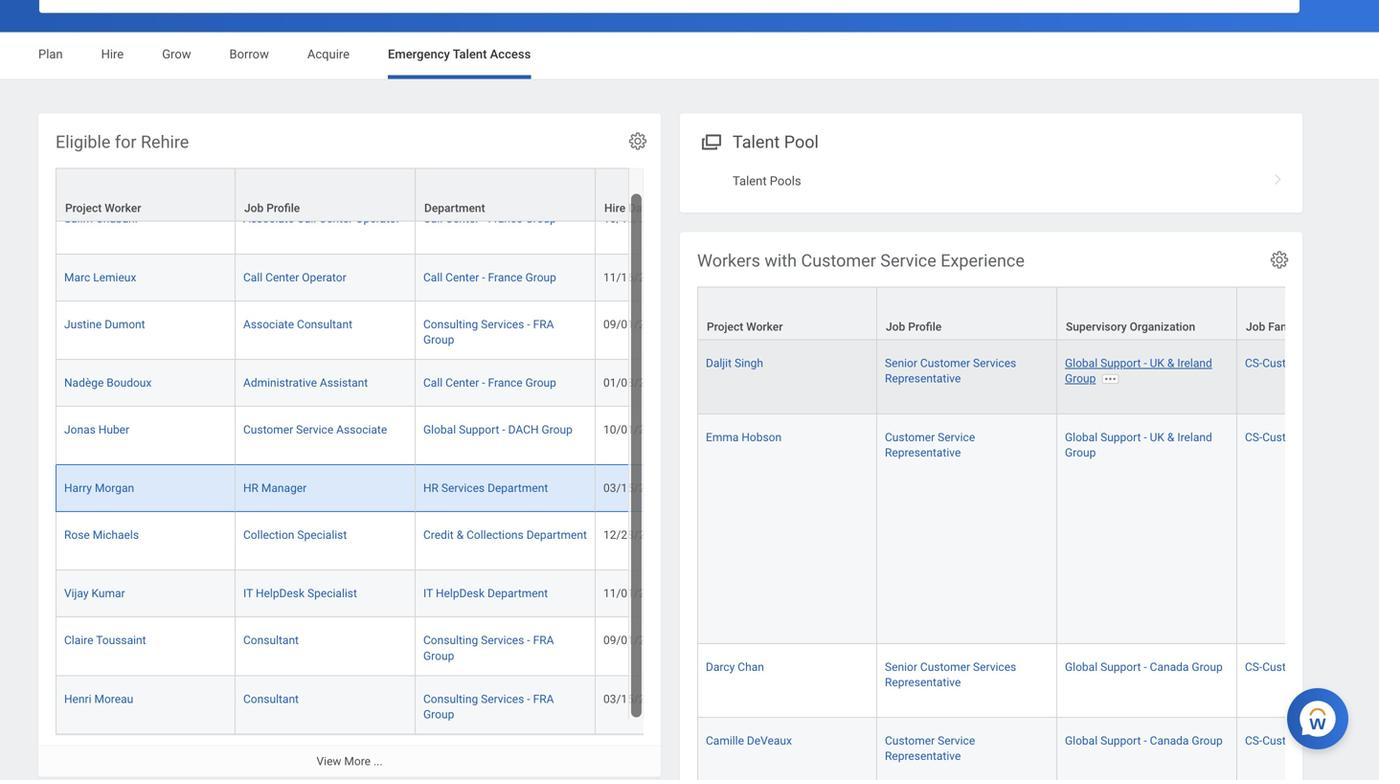 Task type: vqa. For each thing, say whether or not it's contained in the screenshot.
first CS-Customer Service link from the bottom
yes



Task type: locate. For each thing, give the bounding box(es) containing it.
- for darcy chan
[[1144, 661, 1147, 674]]

job profile column header inside eligible for rehire element
[[236, 168, 416, 223]]

consultant link for claire toussaint
[[243, 630, 299, 648]]

chan
[[738, 661, 764, 674]]

2 senior from the top
[[885, 661, 917, 674]]

0 vertical spatial customer service representative link
[[885, 427, 975, 460]]

project worker button for for
[[57, 169, 235, 221]]

helpdesk inside "link"
[[256, 587, 305, 601]]

consultant link for henri moreau
[[243, 689, 299, 706]]

project worker up marc lemieux link
[[65, 202, 141, 215]]

justine dumont link
[[64, 314, 145, 331]]

job profile column header for eligible for rehire
[[236, 168, 416, 223]]

1 global support - uk & ireland group from the top
[[1065, 357, 1212, 386]]

row containing henri moreau
[[56, 677, 1132, 735]]

1 senior customer services representative link from the top
[[885, 353, 1016, 386]]

talent inside tab list
[[453, 47, 487, 61]]

2 canada from the top
[[1150, 735, 1189, 748]]

profile up call center operator link
[[266, 202, 300, 215]]

date
[[628, 202, 652, 215]]

job profile column header for workers with customer service experience
[[877, 287, 1057, 342]]

access
[[490, 47, 531, 61]]

1 vertical spatial consultant link
[[243, 689, 299, 706]]

1 vertical spatial project
[[707, 320, 743, 334]]

1 vertical spatial senior customer services representative link
[[885, 657, 1016, 689]]

2 vertical spatial call center - france group link
[[423, 372, 556, 390]]

job profile column header inside workers with customer service experience element
[[877, 287, 1057, 342]]

global support - canada group for senior customer services representative
[[1065, 661, 1223, 674]]

11/16/2020
[[603, 271, 664, 284]]

project worker column header down rehire
[[56, 168, 236, 223]]

0 vertical spatial consultant
[[297, 318, 352, 331]]

0 vertical spatial canada
[[1150, 661, 1189, 674]]

global support - dach group
[[423, 423, 573, 437]]

fra for 09/01/2020
[[533, 318, 554, 331]]

job for customer
[[886, 320, 905, 334]]

1 vertical spatial project worker
[[707, 320, 783, 334]]

customer inside eligible for rehire element
[[243, 423, 293, 437]]

project worker column header
[[56, 168, 236, 223], [697, 287, 877, 342]]

1 customer service representative link from the top
[[885, 427, 975, 460]]

customer
[[801, 251, 876, 271], [920, 357, 970, 370], [1262, 357, 1312, 370], [243, 423, 293, 437], [885, 431, 935, 444], [1262, 431, 1312, 444], [920, 661, 970, 674], [1262, 661, 1312, 674], [885, 735, 935, 748], [1262, 735, 1312, 748]]

0 vertical spatial worker
[[105, 202, 141, 215]]

0 horizontal spatial helpdesk
[[256, 587, 305, 601]]

- for marc lemieux
[[482, 271, 485, 284]]

consultant for henri moreau
[[243, 693, 299, 706]]

1 global support - uk & ireland group link from the top
[[1065, 353, 1212, 386]]

1 horizontal spatial helpdesk
[[436, 587, 485, 601]]

2 ireland from the top
[[1177, 431, 1212, 444]]

- for daljit singh
[[1144, 357, 1147, 370]]

1 cs-customer service from the top
[[1245, 357, 1353, 370]]

0 vertical spatial global support - uk & ireland group link
[[1065, 353, 1212, 386]]

worker right the salim
[[105, 202, 141, 215]]

1 fra from the top
[[533, 318, 554, 331]]

emergency
[[388, 47, 450, 61]]

2 cs-customer service from the top
[[1245, 431, 1353, 444]]

1 global support - canada group link from the top
[[1065, 657, 1223, 674]]

daljit
[[706, 357, 732, 370]]

call center - france group link for associate call center operator
[[423, 208, 556, 226]]

helpdesk for department
[[436, 587, 485, 601]]

0 vertical spatial hire
[[101, 47, 124, 61]]

3 cs- from the top
[[1245, 661, 1262, 674]]

group for 'call center - france group' link associated with associate call center operator
[[525, 212, 556, 226]]

center for salim chabani
[[445, 212, 479, 226]]

emma hobson
[[706, 431, 782, 444]]

job
[[244, 202, 264, 215], [886, 320, 905, 334], [1246, 320, 1265, 334]]

services for 03/15/2018
[[481, 693, 524, 706]]

3 cs-customer service from the top
[[1245, 661, 1353, 674]]

jonas huber
[[64, 423, 129, 437]]

1 cs- from the top
[[1245, 357, 1262, 370]]

associate for associate consultant
[[243, 318, 294, 331]]

1 horizontal spatial hire
[[604, 202, 626, 215]]

2 call center - france group link from the top
[[423, 267, 556, 284]]

2 customer service representative link from the top
[[885, 731, 975, 763]]

1 senior from the top
[[885, 357, 917, 370]]

associate inside associate call center operator link
[[243, 212, 294, 226]]

supervisory
[[1066, 320, 1127, 334]]

1 vertical spatial global support - canada group link
[[1065, 731, 1223, 748]]

profile for rehire
[[266, 202, 300, 215]]

row containing jonas huber
[[56, 407, 1132, 466]]

consulting services - fra group for 09/01/2020
[[423, 318, 554, 347]]

1 vertical spatial global support - canada group
[[1065, 735, 1223, 748]]

camille deveaux link
[[706, 731, 792, 748]]

0 vertical spatial consulting services - fra group link
[[423, 314, 554, 347]]

row containing darcy chan
[[697, 644, 1379, 718]]

rose michaels link
[[64, 525, 139, 542]]

0 vertical spatial profile
[[266, 202, 300, 215]]

talent for talent pool
[[733, 132, 780, 152]]

supervisory organization button
[[1057, 288, 1236, 340]]

senior customer services representative
[[885, 357, 1016, 386], [885, 661, 1016, 689]]

group for 'global support - canada group' link related to senior customer services representative
[[1192, 661, 1223, 674]]

1 helpdesk from the left
[[256, 587, 305, 601]]

global support - canada group link for customer service representative
[[1065, 731, 1223, 748]]

1 consultant link from the top
[[243, 630, 299, 648]]

configure eligible for rehire image
[[627, 131, 648, 152]]

cs-customer service link for darcy chan
[[1245, 657, 1353, 674]]

1 vertical spatial hire
[[604, 202, 626, 215]]

call center operator
[[243, 271, 346, 284]]

1 vertical spatial &
[[1167, 431, 1175, 444]]

0 vertical spatial senior
[[885, 357, 917, 370]]

hire right plan
[[101, 47, 124, 61]]

1 vertical spatial operator
[[302, 271, 346, 284]]

1 global support - canada group from the top
[[1065, 661, 1223, 674]]

menu group image
[[697, 128, 723, 154]]

global support - uk & ireland group link for senior customer services representative
[[1065, 353, 1212, 386]]

emma hobson link
[[706, 427, 782, 444]]

0 vertical spatial senior customer services representative link
[[885, 353, 1016, 386]]

project worker
[[65, 202, 141, 215], [707, 320, 783, 334]]

2 uk from the top
[[1150, 431, 1165, 444]]

customer service representative link for global support - uk & ireland group
[[885, 427, 975, 460]]

job for rehire
[[244, 202, 264, 215]]

1 vertical spatial global support - uk & ireland group link
[[1065, 427, 1212, 460]]

4 cs- from the top
[[1245, 735, 1262, 748]]

1 horizontal spatial project
[[707, 320, 743, 334]]

helpdesk down "collection"
[[256, 587, 305, 601]]

0 vertical spatial associate
[[243, 212, 294, 226]]

0 vertical spatial project worker
[[65, 202, 141, 215]]

0 vertical spatial global support - uk & ireland group
[[1065, 357, 1212, 386]]

0 vertical spatial project
[[65, 202, 102, 215]]

profile inside eligible for rehire element
[[266, 202, 300, 215]]

call for chabani
[[423, 212, 443, 226]]

job down workers with customer service experience
[[886, 320, 905, 334]]

marc
[[64, 271, 90, 284]]

kumar
[[91, 587, 125, 601]]

3 call center - france group from the top
[[423, 376, 556, 390]]

1 vertical spatial consulting services - fra group
[[423, 634, 554, 663]]

fra
[[533, 318, 554, 331], [533, 634, 554, 648], [533, 693, 554, 706]]

1 france from the top
[[488, 212, 523, 226]]

2 vertical spatial associate
[[336, 423, 387, 437]]

1 vertical spatial customer service representative
[[885, 735, 975, 763]]

0 vertical spatial global support - canada group link
[[1065, 657, 1223, 674]]

profile inside workers with customer service experience element
[[908, 320, 942, 334]]

tab list
[[19, 33, 1360, 79]]

job family
[[1246, 320, 1302, 334]]

specialist right "collection"
[[297, 529, 347, 542]]

1 horizontal spatial profile
[[908, 320, 942, 334]]

2 call center - france group from the top
[[423, 271, 556, 284]]

0 vertical spatial uk
[[1150, 357, 1165, 370]]

associate call center operator
[[243, 212, 400, 226]]

project inside eligible for rehire element
[[65, 202, 102, 215]]

row containing camille deveaux
[[697, 718, 1379, 781]]

2 vertical spatial consulting services - fra group link
[[423, 689, 554, 722]]

job profile button down experience
[[877, 288, 1056, 340]]

0 horizontal spatial job
[[244, 202, 264, 215]]

job profile button inside workers with customer service experience element
[[877, 288, 1056, 340]]

1 ireland from the top
[[1177, 357, 1212, 370]]

project worker button inside eligible for rehire element
[[57, 169, 235, 221]]

3 fra from the top
[[533, 693, 554, 706]]

0 vertical spatial france
[[488, 212, 523, 226]]

1 hr from the left
[[243, 482, 259, 495]]

2 consultant link from the top
[[243, 689, 299, 706]]

administrative assistant link
[[243, 372, 368, 390]]

0 horizontal spatial it
[[243, 587, 253, 601]]

1 horizontal spatial project worker button
[[698, 288, 876, 340]]

1 vertical spatial associate
[[243, 318, 294, 331]]

0 vertical spatial call center - france group
[[423, 212, 556, 226]]

support for camille deveaux
[[1100, 735, 1141, 748]]

job profile up call center operator link
[[244, 202, 300, 215]]

associate inside associate consultant link
[[243, 318, 294, 331]]

it down credit
[[423, 587, 433, 601]]

1 horizontal spatial project worker column header
[[697, 287, 877, 342]]

2 global support - uk & ireland group link from the top
[[1065, 427, 1212, 460]]

2 vertical spatial france
[[488, 376, 523, 390]]

project worker up daljit singh link
[[707, 320, 783, 334]]

10/01/2020
[[603, 423, 664, 437]]

1 vertical spatial france
[[488, 271, 523, 284]]

hr left the manager
[[243, 482, 259, 495]]

consulting services - fra group for 03/15/2018
[[423, 693, 554, 722]]

senior
[[885, 357, 917, 370], [885, 661, 917, 674]]

associate up call center operator link
[[243, 212, 294, 226]]

customer service representative link
[[885, 427, 975, 460], [885, 731, 975, 763]]

group
[[525, 212, 556, 226], [525, 271, 556, 284], [423, 333, 454, 347], [1065, 372, 1096, 386], [525, 376, 556, 390], [542, 423, 573, 437], [1065, 446, 1096, 460], [423, 650, 454, 663], [1192, 661, 1223, 674], [423, 708, 454, 722], [1192, 735, 1223, 748]]

cs- for daljit singh
[[1245, 357, 1262, 370]]

associate down call center operator
[[243, 318, 294, 331]]

2 customer service representative from the top
[[885, 735, 975, 763]]

2 vertical spatial consulting services - fra group
[[423, 693, 554, 722]]

0 vertical spatial project worker button
[[57, 169, 235, 221]]

france for 01/08/2021
[[488, 376, 523, 390]]

2 cs- from the top
[[1245, 431, 1262, 444]]

consulting services - fra group for 09/01/2017
[[423, 634, 554, 663]]

2 senior customer services representative from the top
[[885, 661, 1016, 689]]

1 consulting services - fra group from the top
[[423, 318, 554, 347]]

3 consulting services - fra group link from the top
[[423, 689, 554, 722]]

1 horizontal spatial worker
[[746, 320, 783, 334]]

tab list containing plan
[[19, 33, 1360, 79]]

services for 09/01/2017
[[481, 634, 524, 648]]

0 vertical spatial project worker column header
[[56, 168, 236, 223]]

group for 'global support - canada group' link related to customer service representative
[[1192, 735, 1223, 748]]

project worker button down rehire
[[57, 169, 235, 221]]

talent pool
[[733, 132, 819, 152]]

nadège boudoux link
[[64, 372, 152, 390]]

hire for hire
[[101, 47, 124, 61]]

1 vertical spatial worker
[[746, 320, 783, 334]]

2 helpdesk from the left
[[436, 587, 485, 601]]

0 horizontal spatial job profile
[[244, 202, 300, 215]]

jonas huber link
[[64, 419, 129, 437]]

project down eligible
[[65, 202, 102, 215]]

&
[[1167, 357, 1175, 370], [1167, 431, 1175, 444], [457, 529, 464, 542]]

1 vertical spatial fra
[[533, 634, 554, 648]]

hr up credit
[[423, 482, 439, 495]]

hire inside tab list
[[101, 47, 124, 61]]

1 vertical spatial project worker button
[[698, 288, 876, 340]]

0 vertical spatial ireland
[[1177, 357, 1212, 370]]

job profile inside workers with customer service experience element
[[886, 320, 942, 334]]

marc lemieux link
[[64, 267, 136, 284]]

france
[[488, 212, 523, 226], [488, 271, 523, 284], [488, 376, 523, 390]]

1 horizontal spatial operator
[[356, 212, 400, 226]]

4 representative from the top
[[885, 750, 961, 763]]

1 cs-customer service link from the top
[[1245, 353, 1353, 370]]

0 vertical spatial consulting services - fra group
[[423, 318, 554, 347]]

project worker inside workers with customer service experience element
[[707, 320, 783, 334]]

ireland
[[1177, 357, 1212, 370], [1177, 431, 1212, 444]]

2 representative from the top
[[885, 446, 961, 460]]

2 global support - uk & ireland group from the top
[[1065, 431, 1212, 460]]

specialist inside "link"
[[307, 587, 357, 601]]

fra for 09/01/2017
[[533, 634, 554, 648]]

1 call center - france group link from the top
[[423, 208, 556, 226]]

2 france from the top
[[488, 271, 523, 284]]

chevron right image
[[1266, 167, 1291, 186]]

row containing daljit singh
[[697, 341, 1379, 415]]

row
[[56, 168, 1132, 223], [56, 196, 1132, 255], [56, 255, 1132, 301], [697, 287, 1379, 342], [56, 301, 1132, 360], [697, 341, 1379, 415], [56, 360, 1132, 407], [56, 407, 1132, 466], [697, 415, 1379, 644], [56, 466, 1132, 512], [56, 512, 1132, 571], [56, 571, 1132, 618], [56, 618, 1132, 677], [697, 644, 1379, 718], [56, 677, 1132, 735], [697, 718, 1379, 781]]

12/28/2019
[[603, 529, 664, 542]]

job inside popup button
[[1246, 320, 1265, 334]]

project worker column header down with
[[697, 287, 877, 342]]

hr
[[243, 482, 259, 495], [423, 482, 439, 495]]

4 cs-customer service link from the top
[[1245, 731, 1353, 748]]

2 global support - canada group from the top
[[1065, 735, 1223, 748]]

1 vertical spatial canada
[[1150, 735, 1189, 748]]

it
[[243, 587, 253, 601], [423, 587, 433, 601]]

global support - uk & ireland group
[[1065, 357, 1212, 386], [1065, 431, 1212, 460]]

collection specialist link
[[243, 525, 347, 542]]

worker for for
[[105, 202, 141, 215]]

1 uk from the top
[[1150, 357, 1165, 370]]

justine dumont
[[64, 318, 145, 331]]

global support - canada group link
[[1065, 657, 1223, 674], [1065, 731, 1223, 748]]

0 horizontal spatial project worker column header
[[56, 168, 236, 223]]

- for camille deveaux
[[1144, 735, 1147, 748]]

0 horizontal spatial profile
[[266, 202, 300, 215]]

1 vertical spatial consulting services - fra group link
[[423, 630, 554, 663]]

0 vertical spatial consulting
[[423, 318, 478, 331]]

job profile button up call center operator link
[[236, 169, 415, 221]]

3 cs-customer service link from the top
[[1245, 657, 1353, 674]]

1 customer service representative from the top
[[885, 431, 975, 460]]

configure workers with customer service experience image
[[1269, 249, 1290, 271]]

1 representative from the top
[[885, 372, 961, 386]]

job profile column header
[[236, 168, 416, 223], [877, 287, 1057, 342]]

uk for senior customer services representative
[[1150, 357, 1165, 370]]

worker inside eligible for rehire element
[[105, 202, 141, 215]]

2 consulting services - fra group from the top
[[423, 634, 554, 663]]

1 horizontal spatial project worker
[[707, 320, 783, 334]]

center inside call center operator link
[[265, 271, 299, 284]]

helpdesk down credit
[[436, 587, 485, 601]]

1 vertical spatial job profile column header
[[877, 287, 1057, 342]]

0 vertical spatial job profile button
[[236, 169, 415, 221]]

2 vertical spatial fra
[[533, 693, 554, 706]]

1 horizontal spatial it
[[423, 587, 433, 601]]

0 horizontal spatial worker
[[105, 202, 141, 215]]

helpdesk for specialist
[[256, 587, 305, 601]]

job profile column header down experience
[[877, 287, 1057, 342]]

3 france from the top
[[488, 376, 523, 390]]

boudoux
[[107, 376, 152, 390]]

1 horizontal spatial job
[[886, 320, 905, 334]]

2 vertical spatial call center - france group
[[423, 376, 556, 390]]

borrow
[[229, 47, 269, 61]]

row containing vijay kumar
[[56, 571, 1132, 618]]

0 horizontal spatial job profile button
[[236, 169, 415, 221]]

1 horizontal spatial job profile
[[886, 320, 942, 334]]

cs-customer service for darcy chan
[[1245, 661, 1353, 674]]

3 consulting from the top
[[423, 693, 478, 706]]

project worker button down with
[[698, 288, 876, 340]]

2 fra from the top
[[533, 634, 554, 648]]

talent up talent pools
[[733, 132, 780, 152]]

1 call center - france group from the top
[[423, 212, 556, 226]]

project for eligible
[[65, 202, 102, 215]]

job left family in the right top of the page
[[1246, 320, 1265, 334]]

2 vertical spatial talent
[[733, 174, 767, 188]]

with
[[765, 251, 797, 271]]

consulting services - fra group
[[423, 318, 554, 347], [423, 634, 554, 663], [423, 693, 554, 722]]

10/12/2020
[[603, 212, 664, 226]]

0 vertical spatial consultant link
[[243, 630, 299, 648]]

consulting for 09/01/2017
[[423, 634, 478, 648]]

global support - uk & ireland group link for customer service representative
[[1065, 427, 1212, 460]]

1 vertical spatial call center - france group
[[423, 271, 556, 284]]

worker up singh
[[746, 320, 783, 334]]

1 vertical spatial senior
[[885, 661, 917, 674]]

2 cs-customer service link from the top
[[1245, 427, 1353, 444]]

talent pools link
[[680, 161, 1302, 201]]

global support - canada group for customer service representative
[[1065, 735, 1223, 748]]

2 global support - canada group link from the top
[[1065, 731, 1223, 748]]

2 consulting services - fra group link from the top
[[423, 630, 554, 663]]

1 vertical spatial uk
[[1150, 431, 1165, 444]]

2 consulting from the top
[[423, 634, 478, 648]]

fra left 03/15/2018
[[533, 693, 554, 706]]

job profile down workers with customer service experience
[[886, 320, 942, 334]]

support for darcy chan
[[1100, 661, 1141, 674]]

ireland for senior customer services representative
[[1177, 357, 1212, 370]]

0 horizontal spatial job profile column header
[[236, 168, 416, 223]]

consultant link
[[243, 630, 299, 648], [243, 689, 299, 706]]

1 vertical spatial profile
[[908, 320, 942, 334]]

job profile column header up call center operator link
[[236, 168, 416, 223]]

it down "collection"
[[243, 587, 253, 601]]

daljit singh link
[[706, 353, 763, 370]]

global for darcy chan
[[1065, 661, 1098, 674]]

fra down it helpdesk department
[[533, 634, 554, 648]]

1 it from the left
[[243, 587, 253, 601]]

project for workers
[[707, 320, 743, 334]]

job up call center operator link
[[244, 202, 264, 215]]

salim chabani
[[64, 212, 138, 226]]

job profile button for eligible for rehire
[[236, 169, 415, 221]]

1 senior customer services representative from the top
[[885, 357, 1016, 386]]

0 vertical spatial global support - canada group
[[1065, 661, 1223, 674]]

cs-customer service link for daljit singh
[[1245, 353, 1353, 370]]

0 vertical spatial job profile
[[244, 202, 300, 215]]

hire inside popup button
[[604, 202, 626, 215]]

worker
[[105, 202, 141, 215], [746, 320, 783, 334]]

0 horizontal spatial project worker button
[[57, 169, 235, 221]]

2 senior customer services representative link from the top
[[885, 657, 1016, 689]]

1 canada from the top
[[1150, 661, 1189, 674]]

support
[[1100, 357, 1141, 370], [459, 423, 499, 437], [1100, 431, 1141, 444], [1100, 661, 1141, 674], [1100, 735, 1141, 748]]

0 vertical spatial fra
[[533, 318, 554, 331]]

credit
[[423, 529, 454, 542]]

job profile inside eligible for rehire element
[[244, 202, 300, 215]]

associate down assistant
[[336, 423, 387, 437]]

& for customer service representative
[[1167, 431, 1175, 444]]

project inside workers with customer service experience element
[[707, 320, 743, 334]]

row containing marc lemieux
[[56, 255, 1132, 301]]

2 vertical spatial consultant
[[243, 693, 299, 706]]

consulting services - fra group link
[[423, 314, 554, 347], [423, 630, 554, 663], [423, 689, 554, 722]]

profile down experience
[[908, 320, 942, 334]]

cs-customer service link
[[1245, 353, 1353, 370], [1245, 427, 1353, 444], [1245, 657, 1353, 674], [1245, 731, 1353, 748]]

call center - france group link
[[423, 208, 556, 226], [423, 267, 556, 284], [423, 372, 556, 390]]

project up daljit singh link
[[707, 320, 743, 334]]

hire left date
[[604, 202, 626, 215]]

03/15/2018
[[603, 693, 664, 706]]

1 vertical spatial job profile button
[[877, 288, 1056, 340]]

2 it from the left
[[423, 587, 433, 601]]

2 hr from the left
[[423, 482, 439, 495]]

3 call center - france group link from the top
[[423, 372, 556, 390]]

0 horizontal spatial hr
[[243, 482, 259, 495]]

-
[[482, 212, 485, 226], [482, 271, 485, 284], [527, 318, 530, 331], [1144, 357, 1147, 370], [482, 376, 485, 390], [502, 423, 505, 437], [1144, 431, 1147, 444], [527, 634, 530, 648], [1144, 661, 1147, 674], [527, 693, 530, 706], [1144, 735, 1147, 748]]

job profile for rehire
[[244, 202, 300, 215]]

jonas
[[64, 423, 96, 437]]

dach
[[508, 423, 539, 437]]

call
[[297, 212, 316, 226], [423, 212, 443, 226], [243, 271, 263, 284], [423, 271, 443, 284], [423, 376, 443, 390]]

associate consultant
[[243, 318, 352, 331]]

0 horizontal spatial hire
[[101, 47, 124, 61]]

1 consulting from the top
[[423, 318, 478, 331]]

1 vertical spatial global support - uk & ireland group
[[1065, 431, 1212, 460]]

3 consulting services - fra group from the top
[[423, 693, 554, 722]]

hr services department link
[[423, 478, 548, 495]]

consulting
[[423, 318, 478, 331], [423, 634, 478, 648], [423, 693, 478, 706]]

helpdesk
[[256, 587, 305, 601], [436, 587, 485, 601]]

job inside eligible for rehire element
[[244, 202, 264, 215]]

it inside "link"
[[243, 587, 253, 601]]

group for consulting services - fra group link corresponding to 03/15/2018
[[423, 708, 454, 722]]

talent left access
[[453, 47, 487, 61]]

1 vertical spatial consulting
[[423, 634, 478, 648]]

support inside the global support - dach group link
[[459, 423, 499, 437]]

camille deveaux
[[706, 735, 792, 748]]

1 vertical spatial talent
[[733, 132, 780, 152]]

operator
[[356, 212, 400, 226], [302, 271, 346, 284]]

2 vertical spatial consulting
[[423, 693, 478, 706]]

1 horizontal spatial job profile button
[[877, 288, 1056, 340]]

specialist down collection specialist
[[307, 587, 357, 601]]

center
[[319, 212, 353, 226], [445, 212, 479, 226], [265, 271, 299, 284], [445, 271, 479, 284], [445, 376, 479, 390]]

2 vertical spatial &
[[457, 529, 464, 542]]

marc lemieux
[[64, 271, 136, 284]]

consulting services - fra group link for 09/01/2017
[[423, 630, 554, 663]]

2 horizontal spatial job
[[1246, 320, 1265, 334]]

0 vertical spatial &
[[1167, 357, 1175, 370]]

talent left pools
[[733, 174, 767, 188]]

1 vertical spatial ireland
[[1177, 431, 1212, 444]]

0 vertical spatial call center - france group link
[[423, 208, 556, 226]]

project worker column header for for
[[56, 168, 236, 223]]

4 cs-customer service from the top
[[1245, 735, 1353, 748]]

customer service representative for global support - canada group
[[885, 735, 975, 763]]

fra left 09/01/2020
[[533, 318, 554, 331]]

1 consulting services - fra group link from the top
[[423, 314, 554, 347]]

0 vertical spatial customer service representative
[[885, 431, 975, 460]]

1 horizontal spatial job profile column header
[[877, 287, 1057, 342]]

project worker inside eligible for rehire element
[[65, 202, 141, 215]]



Task type: describe. For each thing, give the bounding box(es) containing it.
- for claire toussaint
[[527, 634, 530, 648]]

hr manager
[[243, 482, 307, 495]]

eligible for rehire
[[56, 132, 189, 152]]

it helpdesk department link
[[423, 583, 548, 601]]

camille
[[706, 735, 744, 748]]

credit & collections department
[[423, 529, 587, 542]]

workers with customer service experience
[[697, 251, 1025, 271]]

rose michaels
[[64, 529, 139, 542]]

group for the global support - dach group link
[[542, 423, 573, 437]]

customer service associate
[[243, 423, 387, 437]]

huber
[[98, 423, 129, 437]]

claire toussaint link
[[64, 630, 146, 648]]

consulting services - fra group link for 09/01/2020
[[423, 314, 554, 347]]

global support - uk & ireland group for senior customer services representative
[[1065, 357, 1212, 386]]

center for nadège boudoux
[[445, 376, 479, 390]]

uk for customer service representative
[[1150, 431, 1165, 444]]

associate call center operator link
[[243, 208, 400, 226]]

vijay kumar
[[64, 587, 125, 601]]

customer service representative for global support - uk & ireland group
[[885, 431, 975, 460]]

harry
[[64, 482, 92, 495]]

senior for darcy chan
[[885, 661, 917, 674]]

consulting for 03/15/2018
[[423, 693, 478, 706]]

- for henri moreau
[[527, 693, 530, 706]]

project worker for workers
[[707, 320, 783, 334]]

family
[[1268, 320, 1302, 334]]

row containing emma hobson
[[697, 415, 1379, 644]]

...
[[374, 755, 383, 769]]

view more ... link
[[38, 746, 661, 777]]

deveaux
[[747, 735, 792, 748]]

row containing nadège boudoux
[[56, 360, 1132, 407]]

assistant
[[320, 376, 368, 390]]

darcy chan link
[[706, 657, 764, 674]]

3 representative from the top
[[885, 676, 961, 689]]

center inside associate call center operator link
[[319, 212, 353, 226]]

department inside 'popup button'
[[424, 202, 485, 215]]

associate for associate call center operator
[[243, 212, 294, 226]]

administrative
[[243, 376, 317, 390]]

0 vertical spatial specialist
[[297, 529, 347, 542]]

moreau
[[94, 693, 133, 706]]

senior customer services representative link for global support - canada group
[[885, 657, 1016, 689]]

nadège boudoux
[[64, 376, 152, 390]]

cs- for camille deveaux
[[1245, 735, 1262, 748]]

morgan
[[95, 482, 134, 495]]

cs-customer service for camille deveaux
[[1245, 735, 1353, 748]]

hr services department
[[423, 482, 548, 495]]

daljit singh
[[706, 357, 763, 370]]

services for 03/15/2019
[[441, 482, 485, 495]]

row containing claire toussaint
[[56, 618, 1132, 677]]

global support - canada group link for senior customer services representative
[[1065, 657, 1223, 674]]

job family button
[[1237, 288, 1379, 340]]

harry morgan
[[64, 482, 134, 495]]

workers with customer service experience element
[[680, 232, 1379, 781]]

profile for customer
[[908, 320, 942, 334]]

call center - france group for associate call center operator
[[423, 212, 556, 226]]

it helpdesk specialist link
[[243, 583, 357, 601]]

row containing salim chabani
[[56, 196, 1132, 255]]

call center - france group link for call center operator
[[423, 267, 556, 284]]

call for lemieux
[[423, 271, 443, 284]]

grow
[[162, 47, 191, 61]]

pools
[[770, 174, 801, 188]]

it helpdesk specialist
[[243, 587, 357, 601]]

henri moreau
[[64, 693, 133, 706]]

france for 11/16/2020
[[488, 271, 523, 284]]

claire
[[64, 634, 93, 648]]

03/15/2019
[[603, 482, 664, 495]]

consultant for claire toussaint
[[243, 634, 299, 648]]

talent for talent pools
[[733, 174, 767, 188]]

credit & collections department link
[[423, 525, 587, 542]]

hire date button
[[596, 169, 689, 221]]

associate consultant link
[[243, 314, 352, 331]]

global for daljit singh
[[1065, 357, 1098, 370]]

hobson
[[742, 431, 782, 444]]

row containing justine dumont
[[56, 301, 1132, 360]]

department button
[[416, 169, 595, 221]]

organization
[[1130, 320, 1195, 334]]

center for marc lemieux
[[445, 271, 479, 284]]

group for consulting services - fra group link corresponding to 09/01/2020
[[423, 333, 454, 347]]

senior customer services representative link for global support - uk & ireland group
[[885, 353, 1016, 386]]

lemieux
[[93, 271, 136, 284]]

- for salim chabani
[[482, 212, 485, 226]]

01/08/2021
[[603, 376, 664, 390]]

associate inside customer service associate link
[[336, 423, 387, 437]]

call center - france group for call center operator
[[423, 271, 556, 284]]

it for it helpdesk department
[[423, 587, 433, 601]]

experience
[[941, 251, 1025, 271]]

global inside eligible for rehire element
[[423, 423, 456, 437]]

call center operator link
[[243, 267, 346, 284]]

customer service associate link
[[243, 419, 387, 437]]

row containing harry morgan
[[56, 466, 1132, 512]]

supervisory organization
[[1066, 320, 1195, 334]]

hr for hr services department
[[423, 482, 439, 495]]

cs- for darcy chan
[[1245, 661, 1262, 674]]

0 horizontal spatial operator
[[302, 271, 346, 284]]

manager
[[261, 482, 307, 495]]

darcy chan
[[706, 661, 764, 674]]

chabani
[[96, 212, 138, 226]]

project worker column header for with
[[697, 287, 877, 342]]

support for daljit singh
[[1100, 357, 1141, 370]]

row containing rose michaels
[[56, 512, 1132, 571]]

customer service representative link for global support - canada group
[[885, 731, 975, 763]]

job profile button for workers with customer service experience
[[877, 288, 1056, 340]]

11/01/2017
[[603, 587, 664, 601]]

job profile for customer
[[886, 320, 942, 334]]

hire date
[[604, 202, 652, 215]]

acquire
[[307, 47, 350, 61]]

eligible for rehire element
[[38, 113, 1132, 777]]

henri moreau link
[[64, 689, 133, 706]]

supervisory organization column header
[[1057, 287, 1237, 342]]

view
[[317, 755, 341, 769]]

services for 09/01/2020
[[481, 318, 524, 331]]

0 vertical spatial operator
[[356, 212, 400, 226]]

rehire
[[141, 132, 189, 152]]

more
[[344, 755, 371, 769]]

project worker for eligible
[[65, 202, 141, 215]]

pool
[[784, 132, 819, 152]]

cs-customer service link for camille deveaux
[[1245, 731, 1353, 748]]

hr for hr manager
[[243, 482, 259, 495]]

senior for daljit singh
[[885, 357, 917, 370]]

consulting services - fra group link for 03/15/2018
[[423, 689, 554, 722]]

global support - dach group link
[[423, 419, 573, 437]]

it helpdesk department
[[423, 587, 548, 601]]

harry morgan link
[[64, 478, 134, 495]]

claire toussaint
[[64, 634, 146, 648]]

service inside customer service associate link
[[296, 423, 333, 437]]

cs-customer service for daljit singh
[[1245, 357, 1353, 370]]

plan
[[38, 47, 63, 61]]

view more ...
[[317, 755, 383, 769]]

09/01/2017
[[603, 634, 664, 648]]

senior customer services representative for global support - canada group
[[885, 661, 1016, 689]]

group for consulting services - fra group link for 09/01/2017
[[423, 650, 454, 663]]

workers
[[697, 251, 760, 271]]

group for third 'call center - france group' link
[[525, 376, 556, 390]]

department column header
[[416, 168, 596, 223]]

global for camille deveaux
[[1065, 735, 1098, 748]]

salim chabani link
[[64, 208, 138, 226]]

consulting for 09/01/2020
[[423, 318, 478, 331]]

ireland for customer service representative
[[1177, 431, 1212, 444]]

dumont
[[105, 318, 145, 331]]

michaels
[[93, 529, 139, 542]]

worker for with
[[746, 320, 783, 334]]

09/01/2020
[[603, 318, 664, 331]]

talent pools
[[733, 174, 801, 188]]

emergency talent access
[[388, 47, 531, 61]]

vijay
[[64, 587, 89, 601]]

project worker button for with
[[698, 288, 876, 340]]

vijay kumar link
[[64, 583, 125, 601]]

senior customer services representative for global support - uk & ireland group
[[885, 357, 1016, 386]]

hr manager link
[[243, 478, 307, 495]]

global support - uk & ireland group for customer service representative
[[1065, 431, 1212, 460]]

& inside eligible for rehire element
[[457, 529, 464, 542]]

it for it helpdesk specialist
[[243, 587, 253, 601]]

group for 'call center - france group' link for call center operator
[[525, 271, 556, 284]]

eligible
[[56, 132, 111, 152]]



